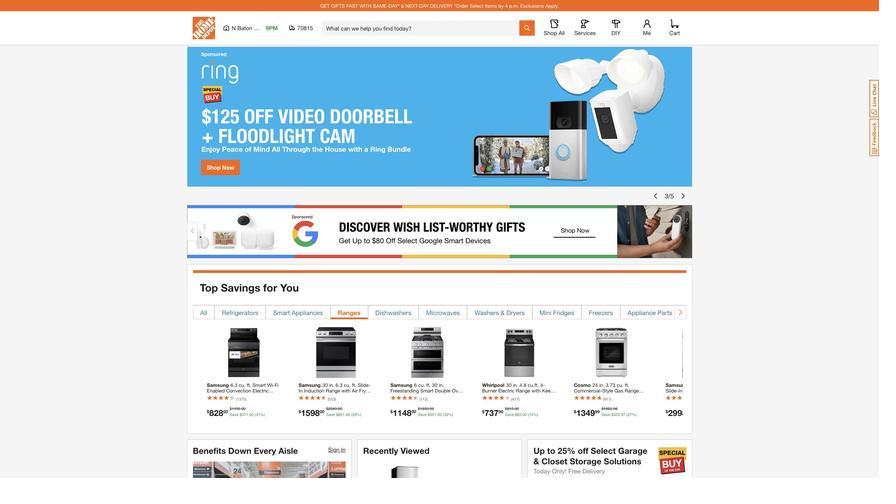 Task type: vqa. For each thing, say whether or not it's contained in the screenshot.
bottom All
yes



Task type: describe. For each thing, give the bounding box(es) containing it.
appliance
[[628, 309, 656, 317]]

microwaves button
[[419, 306, 467, 320]]

me button
[[636, 20, 658, 37]]

viewed
[[401, 446, 430, 456]]

no
[[233, 394, 239, 400]]

top savings for you
[[200, 282, 299, 294]]

mini fridges button
[[532, 306, 582, 320]]

ranges button
[[331, 306, 368, 320]]

$ inside $ 2998
[[666, 410, 668, 415]]

3 samsung from the left
[[391, 383, 412, 389]]

2249
[[328, 407, 337, 412]]

steel inside 30 in. 6.3 cu. ft. slide- in induction range with air fry convection oven in fingerprint resistant stainless steel
[[342, 400, 353, 406]]

with inside the 6.3 cu. ft. smart wi-fi enabled convection electric range with no preheat airfry in black stainless steel
[[223, 394, 232, 400]]

6 cu. ft. 30 in. freestanding smart double oven gas range with air fry fingerprint resistant in. stainless steel image
[[401, 327, 454, 380]]

1349
[[577, 408, 595, 418]]

oven inside "24 in. 3.73 cu. ft. commercial-style gas range with single convection oven in stainless steel"
[[626, 394, 638, 400]]

$ 737 00 $ 819 . 00 save $ 82 . 00 ( 10 %)
[[482, 407, 538, 418]]

style
[[602, 388, 613, 394]]

30 for 1598
[[322, 383, 328, 389]]

30 in. 6.3 cu. ft. slide- in induction range with air fry convection oven in fingerprint resistant stainless steel
[[299, 383, 371, 406]]

sign in link
[[328, 447, 346, 453]]

electric inside 30 in. 4.8 cu.ft. 4- burner electric range with keep warm setting in stainless steel with storage drawer
[[499, 388, 515, 394]]

ranges
[[338, 309, 361, 317]]

benefits
[[193, 446, 226, 456]]

( inside $ 737 00 $ 819 . 00 save $ 82 . 00 ( 10 %)
[[528, 413, 529, 418]]

cart link
[[667, 20, 683, 37]]

551
[[430, 413, 437, 418]]

371
[[242, 413, 248, 418]]

cu. for 1349
[[617, 383, 624, 389]]

$ 1598 00 $ 2249 . 00 save $ 651 . 00 ( 29 %)
[[299, 407, 362, 418]]

00 right 651
[[346, 413, 350, 418]]

smart inside smart appliances button
[[273, 309, 290, 317]]

& for closet
[[534, 457, 539, 467]]

30 for 737
[[506, 383, 512, 389]]

( 112 )
[[420, 397, 428, 402]]

slide-
[[358, 383, 371, 389]]

70815
[[298, 25, 313, 31]]

%) for 1598
[[357, 413, 362, 418]]

electric inside the 6.3 cu. ft. smart wi-fi enabled convection electric range with no preheat airfry in black stainless steel
[[253, 388, 269, 394]]

00 right 82
[[523, 413, 527, 418]]

2 samsung from the left
[[299, 383, 321, 389]]

next slide image
[[681, 193, 686, 199]]

feedback link image
[[870, 119, 879, 157]]

baton
[[237, 25, 252, 31]]

free delivery
[[569, 468, 605, 476]]

6.3 inside 30 in. 6.3 cu. ft. slide- in induction range with air fry convection oven in fingerprint resistant stainless steel
[[336, 383, 343, 389]]

737
[[485, 408, 499, 418]]

$ 1148 00 $ 1699 . 00 save $ 551 . 00 ( 32 %)
[[391, 407, 453, 418]]

1199
[[232, 407, 240, 412]]

drawer
[[511, 400, 527, 406]]

with left keep
[[532, 388, 541, 394]]

24
[[593, 383, 598, 389]]

ft. for 1598
[[352, 383, 357, 389]]

) for 1598
[[335, 397, 336, 402]]

power tools
[[687, 309, 722, 317]]

off
[[578, 446, 589, 456]]

rouge
[[254, 25, 270, 31]]

microwaves
[[426, 309, 460, 317]]

setting
[[497, 394, 512, 400]]

00 up 371
[[241, 407, 246, 412]]

112
[[421, 397, 427, 402]]

1 vertical spatial all
[[200, 309, 207, 317]]

convection inside "24 in. 3.73 cu. ft. commercial-style gas range with single convection oven in stainless steel"
[[600, 394, 625, 400]]

31
[[256, 413, 260, 418]]

save for 1598
[[326, 413, 335, 418]]

3
[[665, 192, 669, 200]]

convection inside 30 in. 6.3 cu. ft. slide- in induction range with air fry convection oven in fingerprint resistant stainless steel
[[299, 394, 324, 400]]

samsung link for 1148
[[391, 383, 465, 411]]

( inside $ 1148 00 $ 1699 . 00 save $ 551 . 00 ( 32 %)
[[443, 413, 444, 418]]

2998
[[668, 408, 687, 418]]

30 in. 6.3 cu. ft. slide-in induction range with air fry convection oven in fingerprint resistant stainless steel image
[[309, 327, 362, 380]]

0 horizontal spatial select
[[470, 3, 484, 9]]

shop
[[544, 29, 557, 36]]

in inside the 6.3 cu. ft. smart wi-fi enabled convection electric range with no preheat airfry in black stainless steel
[[273, 394, 277, 400]]

%) for 1148
[[449, 413, 453, 418]]

save for 737
[[505, 413, 514, 418]]

me
[[643, 29, 651, 36]]

previous slide image
[[653, 193, 659, 199]]

in. for 1349
[[599, 383, 605, 389]]

apply.
[[546, 3, 559, 9]]

convection inside the 6.3 cu. ft. smart wi-fi enabled convection electric range with no preheat airfry in black stainless steel
[[226, 388, 251, 394]]

553
[[329, 397, 335, 402]]

502
[[614, 413, 620, 418]]

stainless inside 30 in. 4.8 cu.ft. 4- burner electric range with keep warm setting in stainless steel with storage drawer
[[519, 394, 539, 400]]

steel inside the 6.3 cu. ft. smart wi-fi enabled convection electric range with no preheat airfry in black stainless steel
[[242, 400, 253, 406]]

black
[[207, 400, 219, 406]]

32
[[444, 413, 449, 418]]

appliance parts button
[[621, 306, 680, 320]]

in. for 737
[[513, 383, 518, 389]]

in inside 30 in. 4.8 cu.ft. 4- burner electric range with keep warm setting in stainless steel with storage drawer
[[513, 394, 517, 400]]

stainless inside the 6.3 cu. ft. smart wi-fi enabled convection electric range with no preheat airfry in black stainless steel
[[221, 400, 240, 406]]

6.3 cu. ft. smart wi-fi enabled convection electric range with no preheat airfry in black stainless steel
[[207, 383, 279, 406]]

steel inside 30 in. 4.8 cu.ft. 4- burner electric range with keep warm setting in stainless steel with storage drawer
[[540, 394, 551, 400]]

storage inside up to 25% off select garage & closet storage solutions today only! free delivery
[[570, 457, 602, 467]]

) for 828
[[246, 397, 247, 402]]

closet
[[542, 457, 568, 467]]

diy button
[[605, 20, 628, 37]]

cart
[[670, 29, 680, 36]]

single
[[585, 394, 598, 400]]

cosmo
[[574, 383, 591, 389]]

save for 1148
[[418, 413, 427, 418]]

p.m.
[[509, 3, 519, 9]]

00 left 1199
[[223, 410, 228, 415]]

$ 1349 99 $ 1852 . 96 save $ 502 . 97 ( 27 %)
[[574, 407, 637, 418]]

$ 2998
[[666, 408, 687, 418]]

next arrow image
[[677, 309, 683, 316]]

1598
[[301, 408, 320, 418]]

n baton rouge
[[232, 25, 270, 31]]

air
[[352, 388, 358, 394]]

828
[[209, 408, 223, 418]]

oven inside 30 in. 6.3 cu. ft. slide- in induction range with air fry convection oven in fingerprint resistant stainless steel
[[325, 394, 337, 400]]

24 in. 3.73 cu. ft. commercial-style gas range with single convection oven in stainless steel image
[[585, 327, 638, 380]]

gifts
[[331, 3, 345, 9]]

keep
[[542, 388, 554, 394]]

00 left '2249' on the left
[[320, 410, 325, 415]]

washers & dryers button
[[467, 306, 532, 320]]

mini fridges
[[540, 309, 574, 317]]

the home depot logo image
[[193, 17, 215, 39]]

garage
[[618, 446, 648, 456]]

( inside $ 1349 99 $ 1852 . 96 save $ 502 . 97 ( 27 %)
[[627, 413, 628, 418]]

( inside $ 1598 00 $ 2249 . 00 save $ 651 . 00 ( 29 %)
[[351, 413, 353, 418]]

smart appliances button
[[266, 306, 331, 320]]

27
[[628, 413, 632, 418]]

1 samsung from the left
[[207, 383, 229, 389]]

4.8
[[520, 383, 527, 389]]



Task type: locate. For each thing, give the bounding box(es) containing it.
2 samsung link from the left
[[666, 383, 740, 406]]

0 horizontal spatial ft.
[[247, 383, 251, 389]]

2 in from the left
[[338, 394, 342, 400]]

live chat image
[[870, 80, 879, 118]]

0 horizontal spatial in.
[[329, 383, 334, 389]]

00 up 551
[[430, 407, 434, 412]]

steel up 1852
[[595, 400, 606, 406]]

ft. inside 30 in. 6.3 cu. ft. slide- in induction range with air fry convection oven in fingerprint resistant stainless steel
[[352, 383, 357, 389]]

samsung link up "2998"
[[666, 383, 740, 406]]

cu. inside "24 in. 3.73 cu. ft. commercial-style gas range with single convection oven in stainless steel"
[[617, 383, 624, 389]]

2 horizontal spatial convection
[[600, 394, 625, 400]]

30
[[322, 383, 328, 389], [506, 383, 512, 389]]

%) right 97
[[632, 413, 637, 418]]

.
[[240, 407, 241, 412], [337, 407, 338, 412], [429, 407, 430, 412], [514, 407, 515, 412], [612, 407, 614, 412], [248, 413, 249, 418], [345, 413, 346, 418], [437, 413, 438, 418], [522, 413, 523, 418], [620, 413, 621, 418]]

00
[[241, 407, 246, 412], [338, 407, 342, 412], [430, 407, 434, 412], [515, 407, 519, 412], [223, 410, 228, 415], [320, 410, 325, 415], [412, 410, 416, 415], [499, 410, 503, 415], [249, 413, 254, 418], [346, 413, 350, 418], [438, 413, 442, 418], [523, 413, 527, 418]]

save inside $ 1598 00 $ 2249 . 00 save $ 651 . 00 ( 29 %)
[[326, 413, 335, 418]]

0 horizontal spatial all
[[200, 309, 207, 317]]

airfry
[[259, 394, 272, 400]]

in. inside "24 in. 3.73 cu. ft. commercial-style gas range with single convection oven in stainless steel"
[[599, 383, 605, 389]]

1 %) from the left
[[260, 413, 265, 418]]

with left 'air'
[[342, 388, 351, 394]]

1 horizontal spatial all
[[559, 29, 565, 36]]

0 horizontal spatial electric
[[253, 388, 269, 394]]

dishwashers button
[[368, 306, 419, 320]]

7.1 cu. ft. top freezer refrigerator in stainless steel look image
[[372, 464, 438, 479]]

29
[[353, 413, 357, 418]]

& inside up to 25% off select garage & closet storage solutions today only! free delivery
[[534, 457, 539, 467]]

4 %) from the left
[[534, 413, 538, 418]]

cu. up no
[[239, 383, 246, 389]]

in
[[299, 388, 303, 394], [341, 447, 346, 453]]

dryers
[[507, 309, 525, 317]]

%) inside $ 737 00 $ 819 . 00 save $ 82 . 00 ( 10 %)
[[534, 413, 538, 418]]

cu. left 'air'
[[344, 383, 351, 389]]

range up 828
[[207, 394, 221, 400]]

storage inside 30 in. 4.8 cu.ft. 4- burner electric range with keep warm setting in stainless steel with storage drawer
[[493, 400, 510, 406]]

smart
[[273, 309, 290, 317], [253, 383, 266, 389]]

00 left 1699
[[412, 410, 416, 415]]

stainless up 1199
[[221, 400, 240, 406]]

2 cu. from the left
[[344, 383, 351, 389]]

0 horizontal spatial &
[[401, 3, 404, 9]]

0 vertical spatial select
[[470, 3, 484, 9]]

9pm
[[266, 25, 278, 31]]

down
[[228, 446, 252, 456]]

in right sign
[[341, 447, 346, 453]]

save
[[230, 413, 239, 418], [326, 413, 335, 418], [418, 413, 427, 418], [505, 413, 514, 418], [602, 413, 611, 418]]

ft. inside the 6.3 cu. ft. smart wi-fi enabled convection electric range with no preheat airfry in black stainless steel
[[247, 383, 251, 389]]

in. right 24
[[599, 383, 605, 389]]

shop all
[[544, 29, 565, 36]]

appliances
[[292, 309, 323, 317]]

/
[[669, 192, 671, 200]]

stainless up 1349
[[574, 400, 594, 406]]

5 save from the left
[[602, 413, 611, 418]]

in left induction at bottom
[[299, 388, 303, 394]]

save down 1199
[[230, 413, 239, 418]]

oven right gas
[[626, 394, 638, 400]]

range inside 30 in. 6.3 cu. ft. slide- in induction range with air fry convection oven in fingerprint resistant stainless steel
[[326, 388, 340, 394]]

1 horizontal spatial in
[[341, 447, 346, 453]]

1 electric from the left
[[253, 388, 269, 394]]

storage up the 819
[[493, 400, 510, 406]]

3 ft. from the left
[[625, 383, 629, 389]]

2 horizontal spatial in.
[[599, 383, 605, 389]]

enabled
[[207, 388, 225, 394]]

1 horizontal spatial ft.
[[352, 383, 357, 389]]

0 horizontal spatial in
[[299, 388, 303, 394]]

select
[[470, 3, 484, 9], [591, 446, 616, 456]]

1699
[[420, 407, 429, 412]]

smart left wi-
[[253, 383, 266, 389]]

save inside $ 1148 00 $ 1699 . 00 save $ 551 . 00 ( 32 %)
[[418, 413, 427, 418]]

99
[[595, 410, 600, 415]]

%) inside $ 1349 99 $ 1852 . 96 save $ 502 . 97 ( 27 %)
[[632, 413, 637, 418]]

0 horizontal spatial convection
[[226, 388, 251, 394]]

0 horizontal spatial smart
[[253, 383, 266, 389]]

washers & dryers
[[475, 309, 525, 317]]

with
[[342, 388, 351, 394], [532, 388, 541, 394], [223, 394, 232, 400], [574, 394, 583, 400], [482, 400, 491, 406]]

3.73
[[606, 383, 616, 389]]

fridges
[[553, 309, 574, 317]]

smart left appliances
[[273, 309, 290, 317]]

select left items
[[470, 3, 484, 9]]

1 horizontal spatial samsung link
[[666, 383, 740, 406]]

4 ) from the left
[[519, 397, 520, 402]]

range right gas
[[625, 388, 639, 394]]

with down cosmo at bottom
[[574, 394, 583, 400]]

2 6.3 from the left
[[336, 383, 343, 389]]

1 oven from the left
[[325, 394, 337, 400]]

cu. inside the 6.3 cu. ft. smart wi-fi enabled convection electric range with no preheat airfry in black stainless steel
[[239, 383, 246, 389]]

6.3 cu. ft. 4-burner slide-in electric induction range with air fry in fingerprint resistant stainless steel image
[[677, 327, 730, 380]]

& inside washers & dryers 'button'
[[501, 309, 505, 317]]

*order
[[454, 3, 469, 9]]

00 left the 819
[[499, 410, 503, 415]]

steel right no
[[242, 400, 253, 406]]

5 ) from the left
[[611, 397, 612, 402]]

2 horizontal spatial cu.
[[617, 383, 624, 389]]

4-
[[540, 383, 545, 389]]

0 vertical spatial all
[[559, 29, 565, 36]]

every
[[254, 446, 276, 456]]

stainless up '2249' on the left
[[321, 400, 340, 406]]

1 vertical spatial smart
[[253, 383, 266, 389]]

whirlpool
[[482, 383, 505, 389]]

with left no
[[223, 394, 232, 400]]

1 cu. from the left
[[239, 383, 246, 389]]

all right shop
[[559, 29, 565, 36]]

1 horizontal spatial &
[[501, 309, 505, 317]]

0 horizontal spatial 6.3
[[231, 383, 237, 389]]

range inside the 6.3 cu. ft. smart wi-fi enabled convection electric range with no preheat airfry in black stainless steel
[[207, 394, 221, 400]]

stainless inside "24 in. 3.73 cu. ft. commercial-style gas range with single convection oven in stainless steel"
[[574, 400, 594, 406]]

%) inside $ 1148 00 $ 1699 . 00 save $ 551 . 00 ( 32 %)
[[449, 413, 453, 418]]

2 save from the left
[[326, 413, 335, 418]]

power
[[687, 309, 705, 317]]

electric left fi
[[253, 388, 269, 394]]

1148
[[393, 408, 412, 418]]

1 save from the left
[[230, 413, 239, 418]]

get
[[320, 3, 330, 9]]

in. for 1598
[[329, 383, 334, 389]]

ft. for 1349
[[625, 383, 629, 389]]

samsung up resistant
[[299, 383, 321, 389]]

steel down 4-
[[540, 394, 551, 400]]

electric
[[253, 388, 269, 394], [499, 388, 515, 394]]

24 in. 3.73 cu. ft. commercial-style gas range with single convection oven in stainless steel
[[574, 383, 643, 406]]

with down burner
[[482, 400, 491, 406]]

top
[[200, 282, 218, 294]]

all button
[[193, 306, 215, 320]]

)
[[246, 397, 247, 402], [335, 397, 336, 402], [427, 397, 428, 402], [519, 397, 520, 402], [611, 397, 612, 402]]

mini
[[540, 309, 552, 317]]

1 30 from the left
[[322, 383, 328, 389]]

diy
[[612, 29, 621, 36]]

( 1375 )
[[236, 397, 247, 402]]

4 save from the left
[[505, 413, 514, 418]]

save down '2249' on the left
[[326, 413, 335, 418]]

to
[[547, 446, 556, 456]]

dishwashers
[[375, 309, 411, 317]]

5
[[671, 192, 674, 200]]

1 vertical spatial storage
[[570, 457, 602, 467]]

same-
[[373, 3, 389, 9]]

save down the 819
[[505, 413, 514, 418]]

get gifts fast with same-day* & next-day delivery *order select items by 4 p.m. exclusions apply.
[[320, 3, 559, 9]]

1375
[[237, 397, 246, 402]]

1 horizontal spatial cu.
[[344, 383, 351, 389]]

%) right 371
[[260, 413, 265, 418]]

save inside $ 737 00 $ 819 . 00 save $ 82 . 00 ( 10 %)
[[505, 413, 514, 418]]

n
[[232, 25, 236, 31]]

up to 25% off select garage & closet storage solutions today only! free delivery
[[534, 446, 648, 476]]

0 horizontal spatial cu.
[[239, 383, 246, 389]]

%) for 1349
[[632, 413, 637, 418]]

2 horizontal spatial ft.
[[625, 383, 629, 389]]

refrigerators
[[222, 309, 258, 317]]

ft. left the 'slide-'
[[352, 383, 357, 389]]

sign in card banner image
[[193, 462, 346, 479]]

30 in. 4.8 cu.ft. 4-burner electric range with keep warm setting in stainless steel with storage drawer image
[[493, 327, 546, 380]]

1 horizontal spatial 30
[[506, 383, 512, 389]]

1 horizontal spatial in.
[[513, 383, 518, 389]]

( 911 )
[[603, 397, 612, 402]]

samsung link for 2998
[[666, 383, 740, 406]]

$ 828 00 $ 1199 . 00 save $ 371 . 00 ( 31 %)
[[207, 407, 265, 418]]

solutions
[[604, 457, 642, 467]]

2 oven from the left
[[626, 394, 638, 400]]

in right setting
[[513, 394, 517, 400]]

1 in from the left
[[273, 394, 277, 400]]

ft.
[[247, 383, 251, 389], [352, 383, 357, 389], [625, 383, 629, 389]]

with inside "24 in. 3.73 cu. ft. commercial-style gas range with single convection oven in stainless steel"
[[574, 394, 583, 400]]

) for 1349
[[611, 397, 612, 402]]

& down up
[[534, 457, 539, 467]]

30 in. 4.8 cu.ft. 4- burner electric range with keep warm setting in stainless steel with storage drawer
[[482, 383, 554, 406]]

fi
[[275, 383, 279, 389]]

all
[[559, 29, 565, 36], [200, 309, 207, 317]]

82
[[517, 413, 522, 418]]

smart appliances
[[273, 309, 323, 317]]

select right off
[[591, 446, 616, 456]]

1 horizontal spatial smart
[[273, 309, 290, 317]]

all down top on the left bottom of the page
[[200, 309, 207, 317]]

save for 828
[[230, 413, 239, 418]]

0 horizontal spatial oven
[[325, 394, 337, 400]]

stainless down 'cu.ft.'
[[519, 394, 539, 400]]

%) right 82
[[534, 413, 538, 418]]

select inside up to 25% off select garage & closet storage solutions today only! free delivery
[[591, 446, 616, 456]]

1 vertical spatial &
[[501, 309, 505, 317]]

4 samsung from the left
[[666, 383, 688, 389]]

up
[[534, 446, 545, 456]]

6.3 up ( 553 )
[[336, 383, 343, 389]]

30 up setting
[[506, 383, 512, 389]]

2 vertical spatial &
[[534, 457, 539, 467]]

range up ( 417 )
[[516, 388, 530, 394]]

samsung
[[207, 383, 229, 389], [299, 383, 321, 389], [391, 383, 412, 389], [666, 383, 688, 389]]

oven up '2249' on the left
[[325, 394, 337, 400]]

%) inside $ 1598 00 $ 2249 . 00 save $ 651 . 00 ( 29 %)
[[357, 413, 362, 418]]

in inside "24 in. 3.73 cu. ft. commercial-style gas range with single convection oven in stainless steel"
[[639, 394, 643, 400]]

3 cu. from the left
[[617, 383, 624, 389]]

%) right 651
[[357, 413, 362, 418]]

1 6.3 from the left
[[231, 383, 237, 389]]

range up ( 553 )
[[326, 388, 340, 394]]

6.3 up no
[[231, 383, 237, 389]]

1 horizontal spatial electric
[[499, 388, 515, 394]]

storage up free delivery on the right
[[570, 457, 602, 467]]

cu. right 3.73
[[617, 383, 624, 389]]

0 vertical spatial smart
[[273, 309, 290, 317]]

fingerprint
[[343, 394, 367, 400]]

parts
[[658, 309, 673, 317]]

30 up ( 553 )
[[322, 383, 328, 389]]

samsung up 1148
[[391, 383, 412, 389]]

2 electric from the left
[[499, 388, 515, 394]]

2 %) from the left
[[357, 413, 362, 418]]

30 inside 30 in. 6.3 cu. ft. slide- in induction range with air fry convection oven in fingerprint resistant stainless steel
[[322, 383, 328, 389]]

special buy logo image
[[658, 447, 687, 476]]

in. up ( 553 )
[[329, 383, 334, 389]]

in inside 30 in. 6.3 cu. ft. slide- in induction range with air fry convection oven in fingerprint resistant stainless steel
[[299, 388, 303, 394]]

96
[[614, 407, 618, 412]]

3 save from the left
[[418, 413, 427, 418]]

save down 1852
[[602, 413, 611, 418]]

next-
[[406, 3, 419, 9]]

) for 1148
[[427, 397, 428, 402]]

( inside the $ 828 00 $ 1199 . 00 save $ 371 . 00 ( 31 %)
[[255, 413, 256, 418]]

1 horizontal spatial convection
[[299, 394, 324, 400]]

6.3 inside the 6.3 cu. ft. smart wi-fi enabled convection electric range with no preheat airfry in black stainless steel
[[231, 383, 237, 389]]

cu.
[[239, 383, 246, 389], [344, 383, 351, 389], [617, 383, 624, 389]]

%) right 551
[[449, 413, 453, 418]]

day
[[419, 3, 429, 9]]

power tools button
[[680, 306, 729, 320]]

00 up 82
[[515, 407, 519, 412]]

electric up 417
[[499, 388, 515, 394]]

70815 button
[[289, 25, 313, 32]]

3 ) from the left
[[427, 397, 428, 402]]

save down 1699
[[418, 413, 427, 418]]

2 in. from the left
[[513, 383, 518, 389]]

1 horizontal spatial oven
[[626, 394, 638, 400]]

1 samsung link from the left
[[391, 383, 465, 411]]

1 ft. from the left
[[247, 383, 251, 389]]

6.3 cu. ft. smart wi-fi enabled convection electric range with no preheat airfry in black stainless steel image
[[218, 327, 270, 380]]

ft. inside "24 in. 3.73 cu. ft. commercial-style gas range with single convection oven in stainless steel"
[[625, 383, 629, 389]]

) for 737
[[519, 397, 520, 402]]

in right airfry
[[273, 394, 277, 400]]

freezers button
[[582, 306, 621, 320]]

2 ) from the left
[[335, 397, 336, 402]]

day*
[[389, 3, 400, 9]]

3 %) from the left
[[449, 413, 453, 418]]

0 vertical spatial in
[[299, 388, 303, 394]]

3 in. from the left
[[599, 383, 605, 389]]

4 in from the left
[[639, 394, 643, 400]]

ft. up preheat
[[247, 383, 251, 389]]

%) inside the $ 828 00 $ 1199 . 00 save $ 371 . 00 ( 31 %)
[[260, 413, 265, 418]]

delivery
[[430, 3, 453, 9]]

2 ft. from the left
[[352, 383, 357, 389]]

save inside $ 1349 99 $ 1852 . 96 save $ 502 . 97 ( 27 %)
[[602, 413, 611, 418]]

in inside 30 in. 6.3 cu. ft. slide- in induction range with air fry convection oven in fingerprint resistant stainless steel
[[338, 394, 342, 400]]

1 horizontal spatial select
[[591, 446, 616, 456]]

00 right 371
[[249, 413, 254, 418]]

& right day*
[[401, 3, 404, 9]]

in. inside 30 in. 4.8 cu.ft. 4- burner electric range with keep warm setting in stainless steel with storage drawer
[[513, 383, 518, 389]]

in. inside 30 in. 6.3 cu. ft. slide- in induction range with air fry convection oven in fingerprint resistant stainless steel
[[329, 383, 334, 389]]

in right ( 553 )
[[338, 394, 342, 400]]

0 vertical spatial storage
[[493, 400, 510, 406]]

steel inside "24 in. 3.73 cu. ft. commercial-style gas range with single convection oven in stainless steel"
[[595, 400, 606, 406]]

cu.ft.
[[528, 383, 539, 389]]

0 horizontal spatial storage
[[493, 400, 510, 406]]

samsung up $ 2998 at bottom right
[[666, 383, 688, 389]]

1 horizontal spatial storage
[[570, 457, 602, 467]]

0 vertical spatial &
[[401, 3, 404, 9]]

0 horizontal spatial samsung link
[[391, 383, 465, 411]]

1 vertical spatial in
[[341, 447, 346, 453]]

1 in. from the left
[[329, 383, 334, 389]]

3 in from the left
[[513, 394, 517, 400]]

samsung up black
[[207, 383, 229, 389]]

range inside 30 in. 4.8 cu.ft. 4- burner electric range with keep warm setting in stainless steel with storage drawer
[[516, 388, 530, 394]]

ft. right gas
[[625, 383, 629, 389]]

in right gas
[[639, 394, 643, 400]]

sign in
[[328, 447, 346, 453]]

cu. inside 30 in. 6.3 cu. ft. slide- in induction range with air fry convection oven in fingerprint resistant stainless steel
[[344, 383, 351, 389]]

00 up 651
[[338, 407, 342, 412]]

417
[[512, 397, 519, 402]]

save for 1349
[[602, 413, 611, 418]]

%) for 828
[[260, 413, 265, 418]]

save inside the $ 828 00 $ 1199 . 00 save $ 371 . 00 ( 31 %)
[[230, 413, 239, 418]]

smart inside the 6.3 cu. ft. smart wi-fi enabled convection electric range with no preheat airfry in black stainless steel
[[253, 383, 266, 389]]

recently viewed
[[363, 446, 430, 456]]

range
[[326, 388, 340, 394], [516, 388, 530, 394], [625, 388, 639, 394], [207, 394, 221, 400]]

30 inside 30 in. 4.8 cu.ft. 4- burner electric range with keep warm setting in stainless steel with storage drawer
[[506, 383, 512, 389]]

refrigerators button
[[215, 306, 266, 320]]

range inside "24 in. 3.73 cu. ft. commercial-style gas range with single convection oven in stainless steel"
[[625, 388, 639, 394]]

freezers
[[589, 309, 613, 317]]

commercial-
[[574, 388, 602, 394]]

samsung link up 551
[[391, 383, 465, 411]]

gas
[[615, 388, 624, 394]]

1 ) from the left
[[246, 397, 247, 402]]

1 horizontal spatial 6.3
[[336, 383, 343, 389]]

0 horizontal spatial 30
[[322, 383, 328, 389]]

2 horizontal spatial &
[[534, 457, 539, 467]]

What can we help you find today? search field
[[326, 21, 519, 35]]

5 %) from the left
[[632, 413, 637, 418]]

with inside 30 in. 6.3 cu. ft. slide- in induction range with air fry convection oven in fingerprint resistant stainless steel
[[342, 388, 351, 394]]

2 30 from the left
[[506, 383, 512, 389]]

stainless inside 30 in. 6.3 cu. ft. slide- in induction range with air fry convection oven in fingerprint resistant stainless steel
[[321, 400, 340, 406]]

& for next-
[[401, 3, 404, 9]]

steel down 'air'
[[342, 400, 353, 406]]

in. left 4.8
[[513, 383, 518, 389]]

& left dryers
[[501, 309, 505, 317]]

%) for 737
[[534, 413, 538, 418]]

1 vertical spatial select
[[591, 446, 616, 456]]

00 right 551
[[438, 413, 442, 418]]

cu. for 1598
[[344, 383, 351, 389]]



